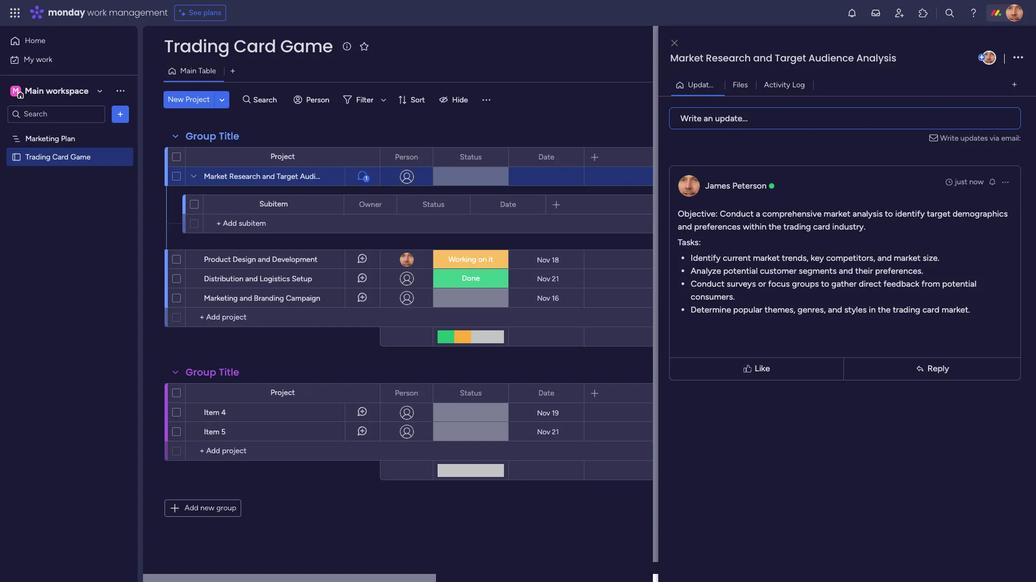 Task type: locate. For each thing, give the bounding box(es) containing it.
0 vertical spatial game
[[280, 34, 333, 58]]

1 horizontal spatial audience
[[809, 51, 854, 65]]

1 vertical spatial title
[[219, 366, 239, 379]]

marketing left plan
[[25, 134, 59, 143]]

my
[[24, 55, 34, 64]]

main table
[[180, 66, 216, 76]]

workspace options image
[[115, 85, 126, 96]]

0 horizontal spatial the
[[769, 222, 781, 232]]

analysis down inbox icon
[[856, 51, 896, 65]]

card
[[813, 222, 830, 232], [923, 305, 940, 315]]

0 horizontal spatial game
[[70, 152, 91, 162]]

1 title from the top
[[219, 130, 239, 143]]

activity log
[[764, 80, 805, 89]]

working on it
[[448, 255, 493, 264]]

0 vertical spatial marketing
[[25, 134, 59, 143]]

conduct left "a"
[[720, 209, 754, 219]]

title up 4
[[219, 366, 239, 379]]

notifications image
[[847, 8, 858, 18]]

0 vertical spatial audience
[[809, 51, 854, 65]]

show board description image
[[340, 41, 353, 52]]

key
[[811, 253, 824, 263]]

target up "subitem"
[[277, 172, 298, 181]]

1 horizontal spatial analysis
[[856, 51, 896, 65]]

audience inside field
[[809, 51, 854, 65]]

0 horizontal spatial marketing
[[25, 134, 59, 143]]

files button
[[725, 76, 756, 94]]

group title field down angle down icon
[[183, 130, 242, 144]]

james peterson link
[[705, 181, 767, 191]]

Trading Card Game field
[[161, 34, 335, 58]]

trading card game
[[164, 34, 333, 58], [25, 152, 91, 162]]

the right within
[[769, 222, 781, 232]]

email:
[[1001, 134, 1021, 143]]

Date field
[[536, 151, 557, 163], [497, 199, 519, 211], [536, 388, 557, 400]]

work right my
[[36, 55, 52, 64]]

0 vertical spatial trading
[[784, 222, 811, 232]]

2 group title field from the top
[[183, 366, 242, 380]]

write left the updates
[[940, 134, 959, 143]]

1 vertical spatial person
[[395, 152, 418, 162]]

analysis up owner on the top left
[[334, 172, 362, 181]]

market research and target audience analysis up "subitem"
[[204, 172, 362, 181]]

trading card game inside list box
[[25, 152, 91, 162]]

0 vertical spatial options image
[[1013, 50, 1023, 65]]

audience down notifications image
[[809, 51, 854, 65]]

add
[[185, 504, 198, 513]]

2 group title from the top
[[186, 366, 239, 379]]

add view image
[[231, 67, 235, 75], [1012, 81, 1017, 89]]

1 horizontal spatial target
[[775, 51, 806, 65]]

game down plan
[[70, 152, 91, 162]]

nov
[[537, 256, 550, 264], [537, 275, 550, 283], [537, 294, 550, 302], [537, 409, 550, 417], [537, 428, 550, 436]]

0 vertical spatial group title field
[[183, 130, 242, 144]]

marketing for marketing plan
[[25, 134, 59, 143]]

1 vertical spatial main
[[25, 86, 44, 96]]

1 vertical spatial market research and target audience analysis
[[204, 172, 362, 181]]

market up "customer"
[[753, 253, 780, 263]]

new
[[168, 95, 184, 104]]

1 vertical spatial card
[[52, 152, 69, 162]]

group up item 4
[[186, 366, 216, 379]]

2 item from the top
[[204, 428, 219, 437]]

research inside field
[[706, 51, 751, 65]]

audience left 1 button
[[300, 172, 332, 181]]

0 vertical spatial write
[[681, 113, 702, 123]]

tasks:
[[678, 237, 701, 247]]

+ Add project text field
[[191, 445, 278, 458]]

and up + add project text field
[[240, 294, 252, 303]]

person inside person popup button
[[306, 95, 329, 104]]

market research and target audience analysis
[[670, 51, 896, 65], [204, 172, 362, 181]]

1 vertical spatial 1
[[365, 175, 368, 182]]

marketing
[[25, 134, 59, 143], [204, 294, 238, 303]]

date for top date field
[[538, 152, 554, 162]]

1 group from the top
[[186, 130, 216, 143]]

1 horizontal spatial game
[[280, 34, 333, 58]]

main right workspace image
[[25, 86, 44, 96]]

1 vertical spatial project
[[271, 152, 295, 161]]

status for person
[[460, 389, 482, 398]]

0 horizontal spatial audience
[[300, 172, 332, 181]]

1 vertical spatial trading
[[25, 152, 50, 162]]

Search in workspace field
[[23, 108, 90, 120]]

title down angle down icon
[[219, 130, 239, 143]]

envelope o image
[[929, 132, 940, 144]]

1 horizontal spatial research
[[706, 51, 751, 65]]

marketing down distribution
[[204, 294, 238, 303]]

nov 21
[[537, 275, 559, 283], [537, 428, 559, 436]]

sort
[[411, 95, 425, 104]]

themes,
[[765, 305, 796, 315]]

nov 18
[[537, 256, 559, 264]]

write an update... button
[[669, 107, 1021, 129]]

game
[[280, 34, 333, 58], [70, 152, 91, 162]]

0 vertical spatial trading card game
[[164, 34, 333, 58]]

0 vertical spatial nov 21
[[537, 275, 559, 283]]

trading card game up table
[[164, 34, 333, 58]]

group title down angle down icon
[[186, 130, 239, 143]]

james peterson image
[[1006, 4, 1023, 22]]

0 horizontal spatial to
[[821, 279, 829, 289]]

focus
[[768, 279, 790, 289]]

0 vertical spatial 21
[[552, 275, 559, 283]]

nov 21 down the nov 19
[[537, 428, 559, 436]]

1 horizontal spatial main
[[180, 66, 196, 76]]

list box
[[0, 127, 138, 312]]

0 vertical spatial work
[[87, 6, 107, 19]]

person
[[306, 95, 329, 104], [395, 152, 418, 162], [395, 389, 418, 398]]

preferences.
[[875, 266, 923, 276]]

status field for date
[[457, 151, 485, 163]]

nov for marketing and branding campaign
[[537, 294, 550, 302]]

apps image
[[918, 8, 929, 18]]

activity
[[764, 80, 790, 89]]

status field for person
[[457, 388, 485, 400]]

preferences
[[694, 222, 741, 232]]

card left industry.
[[813, 222, 830, 232]]

0 vertical spatial research
[[706, 51, 751, 65]]

2 vertical spatial person
[[395, 389, 418, 398]]

project for date
[[271, 389, 295, 398]]

options image down workspace options icon
[[115, 109, 126, 120]]

1 horizontal spatial potential
[[942, 279, 977, 289]]

3 nov from the top
[[537, 294, 550, 302]]

just now
[[955, 177, 984, 186]]

1 nov from the top
[[537, 256, 550, 264]]

2 title from the top
[[219, 366, 239, 379]]

write left an
[[681, 113, 702, 123]]

0 horizontal spatial options image
[[115, 109, 126, 120]]

main workspace
[[25, 86, 89, 96]]

item for item 5
[[204, 428, 219, 437]]

trading card game down marketing plan
[[25, 152, 91, 162]]

Status field
[[457, 151, 485, 163], [420, 199, 447, 211], [457, 388, 485, 400]]

0 horizontal spatial write
[[681, 113, 702, 123]]

objective:
[[678, 209, 718, 219]]

1
[[723, 80, 726, 89], [365, 175, 368, 182]]

v2 search image
[[243, 94, 251, 106]]

0 horizontal spatial add view image
[[231, 67, 235, 75]]

1 vertical spatial work
[[36, 55, 52, 64]]

1 horizontal spatial to
[[885, 209, 893, 219]]

owner
[[359, 200, 382, 209]]

2 horizontal spatial market
[[894, 253, 921, 263]]

item
[[204, 409, 219, 418], [204, 428, 219, 437]]

market
[[824, 209, 851, 219], [753, 253, 780, 263], [894, 253, 921, 263]]

trading right 'public board' image
[[25, 152, 50, 162]]

add view image right table
[[231, 67, 235, 75]]

date for date field to the middle
[[500, 200, 516, 209]]

card left market.
[[923, 305, 940, 315]]

like button
[[672, 353, 842, 385]]

main inside "workspace selection" 'element'
[[25, 86, 44, 96]]

work inside 'button'
[[36, 55, 52, 64]]

logistics
[[260, 275, 290, 284]]

development
[[272, 255, 318, 264]]

add view image up email:
[[1012, 81, 1017, 89]]

item left 4
[[204, 409, 219, 418]]

updates
[[961, 134, 988, 143]]

0 vertical spatial person field
[[392, 151, 421, 163]]

2 person field from the top
[[392, 388, 421, 400]]

0 vertical spatial status
[[460, 152, 482, 162]]

main left table
[[180, 66, 196, 76]]

trading down "comprehensive"
[[784, 222, 811, 232]]

main
[[180, 66, 196, 76], [25, 86, 44, 96]]

1 vertical spatial trading card game
[[25, 152, 91, 162]]

consumers.
[[691, 292, 735, 302]]

1 group title field from the top
[[183, 130, 242, 144]]

group title field up item 4
[[183, 366, 242, 380]]

0 vertical spatial potential
[[723, 266, 758, 276]]

nov left 19
[[537, 409, 550, 417]]

research up "subitem"
[[229, 172, 260, 181]]

conduct down analyze
[[691, 279, 725, 289]]

Person field
[[392, 151, 421, 163], [392, 388, 421, 400]]

the right in
[[878, 305, 891, 315]]

1 horizontal spatial write
[[940, 134, 959, 143]]

popular
[[733, 305, 763, 315]]

item left 5
[[204, 428, 219, 437]]

options image
[[1013, 50, 1023, 65], [115, 109, 126, 120]]

group title for person
[[186, 130, 239, 143]]

0 vertical spatial target
[[775, 51, 806, 65]]

Search field
[[251, 92, 283, 107]]

to down segments
[[821, 279, 829, 289]]

1 vertical spatial group title
[[186, 366, 239, 379]]

menu image
[[481, 94, 492, 105]]

trading
[[784, 222, 811, 232], [893, 305, 920, 315]]

target up activity log on the right top
[[775, 51, 806, 65]]

nov for product design and development
[[537, 256, 550, 264]]

2 21 from the top
[[552, 428, 559, 436]]

main table button
[[164, 63, 224, 80]]

1 vertical spatial 21
[[552, 428, 559, 436]]

1 horizontal spatial market
[[670, 51, 703, 65]]

0 horizontal spatial analysis
[[334, 172, 362, 181]]

hide
[[452, 95, 468, 104]]

1 horizontal spatial trading card game
[[164, 34, 333, 58]]

options image right james peterson icon
[[1013, 50, 1023, 65]]

0 vertical spatial item
[[204, 409, 219, 418]]

trading down feedback
[[893, 305, 920, 315]]

group title up item 4
[[186, 366, 239, 379]]

0 vertical spatial analysis
[[856, 51, 896, 65]]

1 vertical spatial research
[[229, 172, 260, 181]]

trading up main table
[[164, 34, 229, 58]]

branding
[[254, 294, 284, 303]]

market research and target audience analysis up activity log on the right top
[[670, 51, 896, 65]]

21 down 19
[[552, 428, 559, 436]]

0 vertical spatial date
[[538, 152, 554, 162]]

1 21 from the top
[[552, 275, 559, 283]]

0 horizontal spatial trading
[[25, 152, 50, 162]]

nov down nov 18
[[537, 275, 550, 283]]

1 vertical spatial write
[[940, 134, 959, 143]]

like
[[755, 364, 770, 374]]

1 vertical spatial the
[[878, 305, 891, 315]]

game left show board description image
[[280, 34, 333, 58]]

nov 21 down nov 18
[[537, 275, 559, 283]]

1 horizontal spatial marketing
[[204, 294, 238, 303]]

1 vertical spatial marketing
[[204, 294, 238, 303]]

styles
[[844, 305, 867, 315]]

option
[[0, 129, 138, 131]]

0 horizontal spatial target
[[277, 172, 298, 181]]

1 horizontal spatial market research and target audience analysis
[[670, 51, 896, 65]]

see plans
[[189, 8, 221, 17]]

inbox image
[[870, 8, 881, 18]]

0 vertical spatial market research and target audience analysis
[[670, 51, 896, 65]]

marketing and branding campaign
[[204, 294, 320, 303]]

0 vertical spatial person
[[306, 95, 329, 104]]

1 group title from the top
[[186, 130, 239, 143]]

21 down 18
[[552, 275, 559, 283]]

write inside write an update... 'button'
[[681, 113, 702, 123]]

5 nov from the top
[[537, 428, 550, 436]]

surveys
[[727, 279, 756, 289]]

dapulse addbtn image
[[978, 54, 985, 61]]

2 group from the top
[[186, 366, 216, 379]]

main inside button
[[180, 66, 196, 76]]

1 vertical spatial target
[[277, 172, 298, 181]]

0 vertical spatial title
[[219, 130, 239, 143]]

2 vertical spatial status
[[460, 389, 482, 398]]

title
[[219, 130, 239, 143], [219, 366, 239, 379]]

marketing plan
[[25, 134, 75, 143]]

workspace selection element
[[10, 84, 90, 98]]

market up preferences.
[[894, 253, 921, 263]]

arrow down image
[[377, 93, 390, 106]]

card inside list box
[[52, 152, 69, 162]]

potential up surveys
[[723, 266, 758, 276]]

1 vertical spatial date
[[500, 200, 516, 209]]

work right monday
[[87, 6, 107, 19]]

1 item from the top
[[204, 409, 219, 418]]

1 vertical spatial group
[[186, 366, 216, 379]]

the
[[769, 222, 781, 232], [878, 305, 891, 315]]

1 nov 21 from the top
[[537, 275, 559, 283]]

competitors,
[[826, 253, 875, 263]]

group down new project "button"
[[186, 130, 216, 143]]

1 vertical spatial item
[[204, 428, 219, 437]]

project for person
[[271, 152, 295, 161]]

research up /
[[706, 51, 751, 65]]

it
[[489, 255, 493, 264]]

management
[[109, 6, 168, 19]]

0 horizontal spatial research
[[229, 172, 260, 181]]

2 vertical spatial project
[[271, 389, 295, 398]]

group for person
[[186, 130, 216, 143]]

angle down image
[[219, 96, 225, 104]]

potential up market.
[[942, 279, 977, 289]]

0 horizontal spatial work
[[36, 55, 52, 64]]

to left identify
[[885, 209, 893, 219]]

0 vertical spatial card
[[813, 222, 830, 232]]

filter
[[356, 95, 373, 104]]

1 vertical spatial trading
[[893, 305, 920, 315]]

1 vertical spatial person field
[[392, 388, 421, 400]]

monday
[[48, 6, 85, 19]]

research
[[706, 51, 751, 65], [229, 172, 260, 181]]

list box containing marketing plan
[[0, 127, 138, 312]]

objective: conduct a comprehensive market analysis to identify target demographics and preferences within the trading card industry. tasks: identify current market trends, key competitors, and market size. analyze potential customer segments and their preferences. conduct surveys or focus groups to gather direct feedback from potential consumers. determine popular themes, genres, and styles in the trading card market.
[[678, 209, 1008, 315]]

write for write updates via email:
[[940, 134, 959, 143]]

market up industry.
[[824, 209, 851, 219]]

select product image
[[10, 8, 21, 18]]

via
[[990, 134, 999, 143]]

new project button
[[164, 91, 214, 108]]

1 right /
[[723, 80, 726, 89]]

0 horizontal spatial card
[[52, 152, 69, 162]]

gather
[[831, 279, 857, 289]]

james
[[705, 181, 730, 191]]

1 vertical spatial nov 21
[[537, 428, 559, 436]]

write updates via email:
[[940, 134, 1021, 143]]

target inside field
[[775, 51, 806, 65]]

0 vertical spatial market
[[670, 51, 703, 65]]

market research and target audience analysis inside market research and target audience analysis field
[[670, 51, 896, 65]]

2 vertical spatial date
[[538, 389, 554, 398]]

work
[[87, 6, 107, 19], [36, 55, 52, 64]]

nov down the nov 19
[[537, 428, 550, 436]]

1 up owner on the top left
[[365, 175, 368, 182]]

work for monday
[[87, 6, 107, 19]]

and right the design
[[258, 255, 270, 264]]

0 vertical spatial project
[[185, 95, 210, 104]]

analysis
[[856, 51, 896, 65], [334, 172, 362, 181]]

0 horizontal spatial trading
[[784, 222, 811, 232]]

my work button
[[6, 51, 116, 68]]

status for date
[[460, 152, 482, 162]]

and up activity
[[753, 51, 772, 65]]

status
[[460, 152, 482, 162], [423, 200, 445, 209], [460, 389, 482, 398]]

nov left 18
[[537, 256, 550, 264]]

/
[[718, 80, 721, 89]]

1 horizontal spatial options image
[[1013, 50, 1023, 65]]

market inside field
[[670, 51, 703, 65]]

home
[[25, 36, 45, 45]]

Group Title field
[[183, 130, 242, 144], [183, 366, 242, 380]]

1 vertical spatial group title field
[[183, 366, 242, 380]]

a
[[756, 209, 760, 219]]

1 vertical spatial card
[[923, 305, 940, 315]]

nov left 16
[[537, 294, 550, 302]]



Task type: describe. For each thing, give the bounding box(es) containing it.
working
[[448, 255, 476, 264]]

analysis inside field
[[856, 51, 896, 65]]

my work
[[24, 55, 52, 64]]

industry.
[[832, 222, 866, 232]]

monday work management
[[48, 6, 168, 19]]

and up preferences.
[[878, 253, 892, 263]]

nov for item 5
[[537, 428, 550, 436]]

and up the 'tasks:'
[[678, 222, 692, 232]]

4
[[221, 409, 226, 418]]

0 vertical spatial the
[[769, 222, 781, 232]]

1 vertical spatial potential
[[942, 279, 977, 289]]

0 vertical spatial conduct
[[720, 209, 754, 219]]

their
[[855, 266, 873, 276]]

on
[[478, 255, 487, 264]]

Owner field
[[356, 199, 385, 211]]

new
[[200, 504, 215, 513]]

1 horizontal spatial card
[[923, 305, 940, 315]]

filter button
[[339, 91, 390, 108]]

item for item 4
[[204, 409, 219, 418]]

setup
[[292, 275, 312, 284]]

campaign
[[286, 294, 320, 303]]

feedback
[[884, 279, 920, 289]]

item 5
[[204, 428, 226, 437]]

log
[[792, 80, 805, 89]]

reminder image
[[988, 177, 997, 186]]

analysis
[[853, 209, 883, 219]]

and down the design
[[245, 275, 258, 284]]

16
[[552, 294, 559, 302]]

1 vertical spatial options image
[[115, 109, 126, 120]]

1 vertical spatial to
[[821, 279, 829, 289]]

group title field for date
[[183, 130, 242, 144]]

trends,
[[782, 253, 809, 263]]

4 nov from the top
[[537, 409, 550, 417]]

1 vertical spatial add view image
[[1012, 81, 1017, 89]]

target
[[927, 209, 951, 219]]

new project
[[168, 95, 210, 104]]

title for person
[[219, 366, 239, 379]]

1 horizontal spatial trading
[[164, 34, 229, 58]]

0 horizontal spatial potential
[[723, 266, 758, 276]]

hide button
[[435, 91, 475, 108]]

distribution and logistics setup
[[204, 275, 312, 284]]

19
[[552, 409, 559, 417]]

updates / 1
[[688, 80, 726, 89]]

workspace image
[[10, 85, 21, 97]]

help image
[[968, 8, 979, 18]]

just
[[955, 177, 968, 186]]

0 vertical spatial date field
[[536, 151, 557, 163]]

group title field for person
[[183, 366, 242, 380]]

project inside "button"
[[185, 95, 210, 104]]

1 horizontal spatial the
[[878, 305, 891, 315]]

search everything image
[[944, 8, 955, 18]]

+ Add subitem text field
[[209, 217, 295, 230]]

plans
[[203, 8, 221, 17]]

demographics
[[953, 209, 1008, 219]]

0 horizontal spatial market
[[753, 253, 780, 263]]

1 person field from the top
[[392, 151, 421, 163]]

0 horizontal spatial market research and target audience analysis
[[204, 172, 362, 181]]

m
[[12, 86, 19, 95]]

activity log button
[[756, 76, 813, 94]]

+ Add project text field
[[191, 311, 278, 324]]

title for date
[[219, 130, 239, 143]]

1 horizontal spatial market
[[824, 209, 851, 219]]

identify
[[895, 209, 925, 219]]

sort button
[[393, 91, 432, 108]]

workspace
[[46, 86, 89, 96]]

close image
[[671, 39, 678, 47]]

and up gather at the top of page
[[839, 266, 853, 276]]

group title for date
[[186, 366, 239, 379]]

and up "subitem"
[[262, 172, 275, 181]]

18
[[552, 256, 559, 264]]

table
[[198, 66, 216, 76]]

files
[[733, 80, 748, 89]]

dapulse drag 2 image
[[660, 292, 663, 305]]

updates / 1 button
[[671, 76, 726, 94]]

add new group button
[[165, 500, 241, 518]]

add to favorites image
[[359, 41, 369, 52]]

groups
[[792, 279, 819, 289]]

1 vertical spatial conduct
[[691, 279, 725, 289]]

from
[[922, 279, 940, 289]]

item 4
[[204, 409, 226, 418]]

reply
[[928, 364, 949, 374]]

current
[[723, 253, 751, 263]]

analyze
[[691, 266, 721, 276]]

or
[[758, 279, 766, 289]]

updates
[[688, 80, 717, 89]]

james peterson image
[[982, 51, 996, 65]]

segments
[[799, 266, 837, 276]]

1 vertical spatial game
[[70, 152, 91, 162]]

see plans button
[[174, 5, 226, 21]]

public board image
[[11, 152, 22, 162]]

reply button
[[846, 360, 1018, 378]]

2 nov 21 from the top
[[537, 428, 559, 436]]

nov 19
[[537, 409, 559, 417]]

0 horizontal spatial 1
[[365, 175, 368, 182]]

an
[[704, 113, 713, 123]]

marketing for marketing and branding campaign
[[204, 294, 238, 303]]

subitem
[[259, 200, 288, 209]]

1 horizontal spatial 1
[[723, 80, 726, 89]]

1 horizontal spatial trading
[[893, 305, 920, 315]]

1 vertical spatial status
[[423, 200, 445, 209]]

group for date
[[186, 366, 216, 379]]

Market Research and Target Audience Analysis field
[[668, 51, 976, 65]]

main for main workspace
[[25, 86, 44, 96]]

group
[[216, 504, 236, 513]]

plan
[[61, 134, 75, 143]]

1 vertical spatial status field
[[420, 199, 447, 211]]

options image
[[1001, 178, 1010, 186]]

1 vertical spatial analysis
[[334, 172, 362, 181]]

1 vertical spatial date field
[[497, 199, 519, 211]]

1 horizontal spatial card
[[234, 34, 276, 58]]

genres,
[[798, 305, 826, 315]]

update...
[[715, 113, 748, 123]]

in
[[869, 305, 876, 315]]

market.
[[942, 305, 970, 315]]

0 horizontal spatial market
[[204, 172, 227, 181]]

now
[[969, 177, 984, 186]]

main for main table
[[180, 66, 196, 76]]

work for my
[[36, 55, 52, 64]]

distribution
[[204, 275, 243, 284]]

date for bottom date field
[[538, 389, 554, 398]]

done
[[462, 274, 480, 283]]

size.
[[923, 253, 940, 263]]

invite members image
[[894, 8, 905, 18]]

determine
[[691, 305, 731, 315]]

and inside market research and target audience analysis field
[[753, 51, 772, 65]]

and left styles
[[828, 305, 842, 315]]

just now link
[[945, 177, 984, 188]]

2 nov from the top
[[537, 275, 550, 283]]

trading inside list box
[[25, 152, 50, 162]]

2 vertical spatial date field
[[536, 388, 557, 400]]

peterson
[[732, 181, 767, 191]]

write for write an update...
[[681, 113, 702, 123]]

direct
[[859, 279, 881, 289]]

product
[[204, 255, 231, 264]]



Task type: vqa. For each thing, say whether or not it's contained in the screenshot.
Options ICON to the left
yes



